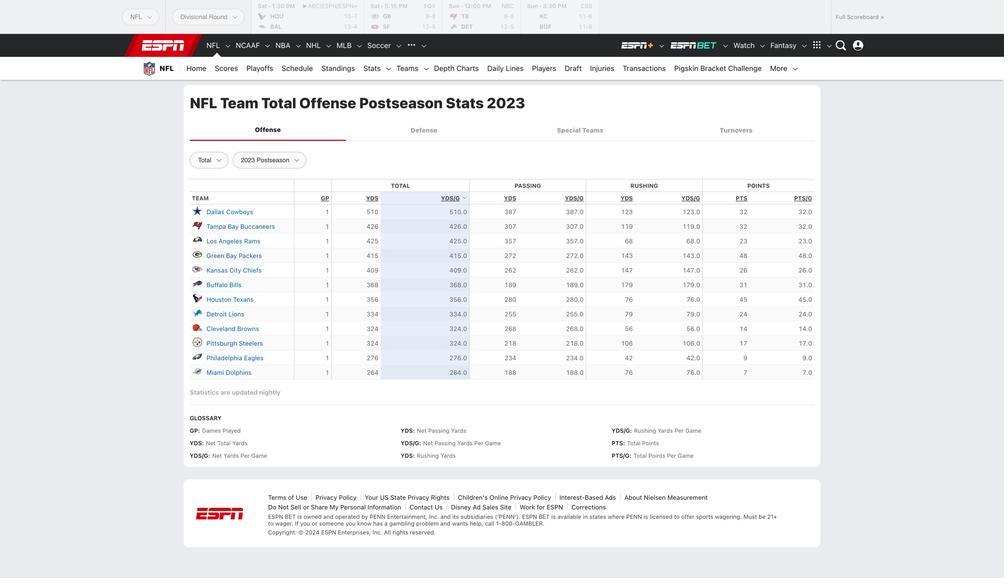 Task type: vqa. For each thing, say whether or not it's contained in the screenshot.


Task type: describe. For each thing, give the bounding box(es) containing it.
houston texans image
[[192, 293, 202, 304]]

415
[[367, 252, 379, 260]]

2 you from the left
[[346, 521, 356, 528]]

: for net yards per game
[[208, 453, 210, 460]]

los angeles rams
[[207, 238, 261, 245]]

children's online privacy policy link
[[458, 495, 551, 502]]

387
[[505, 209, 517, 216]]

gp : games played
[[190, 428, 241, 435]]

sat for sat 5:15 pm
[[371, 3, 380, 9]]

188
[[505, 369, 517, 377]]

stats image
[[385, 65, 393, 73]]

1 is from the left
[[298, 514, 302, 521]]

yds/g up 510.0
[[441, 195, 460, 202]]

watch link
[[730, 34, 759, 57]]

in
[[583, 514, 588, 521]]

points for total points per game
[[649, 453, 666, 460]]

cleveland browns image
[[192, 323, 202, 333]]

12-5 for nbc
[[501, 23, 514, 30]]

tb
[[462, 13, 469, 20]]

packers
[[239, 252, 262, 260]]

site
[[500, 504, 512, 512]]

280.0
[[566, 296, 584, 304]]

9-8 for fox
[[426, 13, 436, 20]]

more image
[[792, 65, 799, 73]]

texans
[[233, 296, 254, 304]]

68.0
[[687, 238, 701, 245]]

pts/g : total points per game
[[612, 453, 694, 460]]

dallas cowboys link
[[207, 207, 253, 217]]

387.0
[[566, 209, 584, 216]]

11-6 for buf
[[579, 23, 593, 30]]

teams inside teams link
[[397, 64, 419, 73]]

tampa bay buccaneers image
[[192, 220, 202, 231]]

available
[[558, 514, 582, 521]]

7.0
[[803, 369, 813, 377]]

3 yds/g link from the left
[[682, 195, 701, 202]]

stats inside "standings page" 'main content'
[[446, 94, 484, 112]]

players
[[532, 64, 557, 73]]

0 horizontal spatial espn bet image
[[670, 41, 718, 50]]

disney
[[451, 504, 471, 512]]

mlb
[[337, 41, 352, 50]]

1 yds link from the left
[[366, 195, 379, 202]]

yards up pts/g : total points per game
[[658, 428, 673, 435]]

use
[[296, 495, 307, 502]]

abc
[[308, 3, 320, 9]]

espn+ image
[[621, 41, 654, 50]]

has
[[373, 521, 383, 528]]

2 is from the left
[[552, 514, 556, 521]]

1 horizontal spatial nfl link
[[202, 34, 224, 57]]

nfl team total offense postseason stats 2023
[[190, 94, 525, 112]]

or inside espn bet is owned and operated by penn entertainment, inc. and its subsidiaries ('penn'). espn bet is available in states where penn is licensed to offer sports wagering. must be 21+ to wager. if you or someone you know has a gambling problem and wants help, call 1-800-gambler. copyright: © 2024 espn enterprises, inc. all rights reserved.
[[312, 521, 318, 528]]

per for pts/g : total points per game
[[667, 453, 677, 460]]

tampa bay buccaneers link
[[207, 222, 275, 232]]

philadelphia eagles image
[[192, 352, 202, 362]]

net for net passing yards per game
[[423, 441, 433, 447]]

10-7
[[344, 13, 358, 20]]

transactions
[[623, 64, 666, 73]]

pm for sat 1:30 pm
[[286, 3, 295, 9]]

gp for gp
[[321, 195, 329, 202]]

home
[[187, 64, 207, 73]]

depth charts
[[434, 64, 479, 73]]

special teams
[[557, 127, 604, 134]]

nba link
[[271, 34, 295, 57]]

interest-based ads
[[560, 495, 616, 502]]

1 vertical spatial nfl
[[160, 64, 174, 73]]

: for net total yards
[[202, 441, 204, 447]]

soccer image
[[395, 42, 403, 50]]

76.0 for 7
[[687, 369, 701, 377]]

3 privacy from the left
[[510, 495, 532, 502]]

call
[[485, 521, 495, 528]]

218
[[505, 340, 517, 348]]

total for pts
[[627, 441, 641, 447]]

statistics are updated nightly
[[190, 389, 281, 397]]

buffalo
[[207, 282, 228, 289]]

philadelphia eagles link
[[207, 354, 264, 363]]

bay for green
[[226, 252, 237, 260]]

0 vertical spatial rushing
[[631, 183, 658, 189]]

ncaaf link
[[232, 34, 264, 57]]

disney ad sales site link
[[451, 504, 512, 512]]

264.0
[[450, 369, 467, 377]]

yds/g : net yards per game
[[190, 453, 267, 460]]

more espn image
[[810, 38, 825, 53]]

buffalo bills link
[[207, 280, 242, 290]]

soccer
[[368, 41, 391, 50]]

browns
[[237, 326, 259, 333]]

218.0
[[566, 340, 584, 348]]

42
[[625, 355, 633, 362]]

offense link
[[190, 120, 346, 140]]

game for yds/g : net yards per game
[[251, 453, 267, 460]]

sf
[[383, 23, 390, 30]]

1 for 280
[[325, 296, 329, 304]]

teams inside special teams link
[[583, 127, 604, 134]]

1 penn from the left
[[370, 514, 386, 521]]

angeles
[[219, 238, 243, 245]]

rushing for rushing yards per game
[[634, 428, 656, 435]]

2 penn from the left
[[627, 514, 642, 521]]

nfl inside "standings page" 'main content'
[[190, 94, 217, 112]]

los
[[207, 238, 217, 245]]

yards up yds/g : net passing yards per game
[[451, 428, 467, 435]]

net for net total yards
[[206, 441, 216, 447]]

defense
[[411, 127, 438, 134]]

sun for sun 3:30 pm
[[527, 3, 538, 9]]

page footer region
[[184, 477, 821, 552]]

189
[[505, 282, 517, 289]]

cowboys
[[226, 209, 253, 216]]

more sports image
[[420, 42, 428, 50]]

total for nfl
[[262, 94, 296, 112]]

5 for nbc
[[511, 23, 514, 30]]

statistics
[[190, 389, 219, 397]]

1 privacy from the left
[[316, 495, 337, 502]]

pigskin bracket challenge
[[675, 64, 762, 73]]

transactions link
[[619, 57, 670, 80]]

legal footer navigation element
[[264, 493, 796, 537]]

1 policy from the left
[[339, 495, 357, 502]]

48
[[740, 252, 748, 260]]

not
[[278, 504, 289, 512]]

368.0
[[450, 282, 467, 289]]

work
[[520, 504, 535, 512]]

262
[[505, 267, 517, 274]]

: for total points per game
[[630, 453, 632, 460]]

: for rushing yards per game
[[630, 428, 632, 435]]

nba image
[[295, 42, 302, 50]]

32 for 123.0
[[740, 209, 748, 216]]

soccer link
[[363, 34, 395, 57]]

pigskin bracket challenge link
[[670, 57, 766, 80]]

76 for 188.0
[[625, 369, 633, 377]]

yds/g down yds : net total yards
[[190, 453, 208, 460]]

10-
[[344, 13, 354, 20]]

143.0
[[683, 252, 701, 260]]

yds : net total yards
[[190, 441, 248, 447]]

nfl image
[[224, 42, 232, 50]]

1 horizontal spatial team
[[220, 94, 258, 112]]

76 for 280.0
[[625, 296, 633, 304]]

0 vertical spatial inc.
[[429, 514, 439, 521]]

green bay packers
[[207, 252, 262, 260]]

1-
[[496, 521, 502, 528]]

rushing for rushing yards
[[417, 453, 439, 460]]

276.0
[[450, 355, 467, 362]]

your us state privacy rights link
[[365, 495, 450, 502]]

scores
[[215, 64, 238, 73]]

fantasy image
[[801, 42, 808, 50]]

game for yds/g : rushing yards per game
[[686, 428, 702, 435]]

1 for 307
[[325, 223, 329, 230]]

1 you from the left
[[300, 521, 310, 528]]

corrections link
[[572, 504, 606, 512]]

nfl inside global navigation element
[[207, 41, 220, 50]]

12- for nbc
[[501, 23, 511, 30]]

76.0 for 45
[[687, 296, 701, 304]]

5 for fox
[[432, 23, 436, 30]]

bay for tampa
[[228, 223, 239, 230]]

nhl image
[[325, 42, 333, 50]]

1 horizontal spatial to
[[675, 514, 680, 521]]

12-5 for fox
[[422, 23, 436, 30]]

: for games played
[[198, 428, 200, 435]]

0 horizontal spatial nfl link
[[137, 57, 180, 80]]

teams link
[[393, 57, 423, 80]]

9- for nbc
[[504, 13, 511, 20]]

sell
[[291, 504, 301, 512]]

pittsburgh steelers link
[[207, 339, 263, 349]]

426
[[367, 223, 379, 230]]

1 for 357
[[325, 238, 329, 245]]

24
[[740, 311, 748, 318]]

189.0
[[566, 282, 584, 289]]

profile management image
[[853, 40, 864, 51]]

yds/g up yds : rushing yards
[[401, 441, 419, 447]]

yds up 387
[[504, 195, 517, 202]]

8 for nbc
[[511, 13, 514, 20]]

more espn image
[[826, 42, 834, 50]]

watch
[[734, 41, 755, 50]]

passing for net passing yards
[[428, 428, 450, 435]]

buccaneers
[[241, 223, 275, 230]]

1 yds/g link from the left
[[441, 195, 467, 202]]

425.0
[[450, 238, 467, 245]]

yds/g up "123.0"
[[682, 195, 701, 202]]

be
[[759, 514, 766, 521]]

510.0
[[450, 209, 467, 216]]



Task type: locate. For each thing, give the bounding box(es) containing it.
324.0 down 334.0 at the left
[[450, 326, 467, 333]]

147
[[621, 267, 633, 274]]

rushing down 'yds : net passing yards'
[[417, 453, 439, 460]]

yds link up 510
[[366, 195, 379, 202]]

offer
[[682, 514, 695, 521]]

yds down gp : games played
[[190, 441, 202, 447]]

123.0
[[683, 209, 701, 216]]

1 6 from the top
[[589, 13, 593, 20]]

425
[[367, 238, 379, 245]]

0 horizontal spatial 12-
[[422, 23, 432, 30]]

sun for sun 12:00 pm
[[449, 3, 460, 9]]

espn bet image left watch
[[722, 42, 730, 50]]

: for net passing yards per game
[[419, 441, 421, 447]]

1 vertical spatial 11-6
[[579, 23, 593, 30]]

2 32 from the top
[[740, 223, 748, 230]]

yds/g link up "123.0"
[[682, 195, 701, 202]]

buffalo bills image
[[192, 279, 202, 289]]

work for espn
[[520, 504, 563, 512]]

to left wager.
[[268, 521, 274, 528]]

points down the pts : total points
[[649, 453, 666, 460]]

1 32 from the top
[[740, 209, 748, 216]]

1 for 189
[[325, 282, 329, 289]]

3 is from the left
[[644, 514, 648, 521]]

bay up the los angeles rams
[[228, 223, 239, 230]]

1 horizontal spatial privacy
[[408, 495, 429, 502]]

0 vertical spatial nfl
[[207, 41, 220, 50]]

0 vertical spatial pts
[[736, 195, 748, 202]]

1 horizontal spatial 5
[[511, 23, 514, 30]]

1 horizontal spatial 9-
[[504, 13, 511, 20]]

2 12- from the left
[[501, 23, 511, 30]]

1 vertical spatial 32.0
[[799, 223, 813, 230]]

1 vertical spatial pts/g
[[612, 453, 630, 460]]

1 vertical spatial 32
[[740, 223, 748, 230]]

324.0 for 268
[[450, 326, 467, 333]]

2 sun from the left
[[527, 3, 538, 9]]

pm right 3:30
[[558, 3, 567, 9]]

stats down charts
[[446, 94, 484, 112]]

sat left 1:30
[[258, 3, 267, 9]]

is down the sell
[[298, 514, 302, 521]]

nfl left home
[[160, 64, 174, 73]]

8 down fox at the left
[[432, 13, 436, 20]]

9 1 from the top
[[325, 326, 329, 333]]

32 up 23 at the right
[[740, 223, 748, 230]]

about nielsen measurement link
[[625, 495, 708, 502]]

yds link up 123
[[621, 195, 633, 202]]

0 horizontal spatial or
[[303, 504, 309, 512]]

standings page main content
[[184, 85, 821, 472]]

kansas
[[207, 267, 228, 274]]

3 yds link from the left
[[621, 195, 633, 202]]

3 pm from the left
[[482, 3, 491, 9]]

12- up more sports image
[[422, 23, 432, 30]]

1 horizontal spatial offense
[[299, 94, 356, 112]]

1 horizontal spatial bet
[[539, 514, 550, 521]]

contact us
[[410, 504, 443, 512]]

10 1 from the top
[[325, 340, 329, 348]]

points for total points
[[642, 441, 659, 447]]

sat 1:30 pm
[[258, 3, 295, 9]]

sat for sat 1:30 pm
[[258, 3, 267, 9]]

45
[[740, 296, 748, 304]]

online
[[490, 495, 509, 502]]

1 324 from the top
[[367, 326, 379, 333]]

yds/g : rushing yards per game
[[612, 428, 702, 435]]

sat 5:15 pm
[[371, 3, 408, 9]]

ncaaf image
[[264, 42, 271, 50]]

pts up pts/g : total points per game
[[612, 441, 623, 447]]

9-
[[426, 13, 432, 20], [504, 13, 511, 20]]

5 1 from the top
[[325, 267, 329, 274]]

324.0 up 276.0
[[450, 340, 467, 348]]

children's online privacy policy
[[458, 495, 551, 502]]

1 horizontal spatial or
[[312, 521, 318, 528]]

passing
[[515, 183, 541, 189], [428, 428, 450, 435], [435, 441, 456, 447]]

324 for 268
[[367, 326, 379, 333]]

2 324 from the top
[[367, 340, 379, 348]]

32.0 for 123.0
[[799, 209, 813, 216]]

yards down 'yds : net passing yards'
[[458, 441, 473, 447]]

copyright:
[[268, 530, 297, 537]]

0 horizontal spatial sat
[[258, 3, 267, 9]]

nfl down home link
[[190, 94, 217, 112]]

32 for 119.0
[[740, 223, 748, 230]]

1 horizontal spatial yds/g link
[[565, 195, 584, 202]]

1 vertical spatial 11-
[[579, 23, 589, 30]]

2 pm from the left
[[399, 3, 408, 9]]

11 1 from the top
[[325, 355, 329, 362]]

0 horizontal spatial to
[[268, 521, 274, 528]]

nbc
[[502, 3, 514, 9]]

pittsburgh
[[207, 340, 237, 348]]

net for net passing yards
[[417, 428, 427, 435]]

1 11- from the top
[[579, 13, 589, 20]]

los angeles rams image
[[192, 235, 202, 245]]

0 horizontal spatial 7
[[354, 13, 358, 20]]

2 76.0 from the top
[[687, 369, 701, 377]]

0 horizontal spatial 5
[[432, 23, 436, 30]]

net for net yards per game
[[212, 453, 222, 460]]

pittsburgh steelers image
[[192, 337, 202, 348]]

stats link
[[359, 57, 385, 80]]

1 horizontal spatial 8
[[511, 13, 514, 20]]

yds/g up the pts : total points
[[612, 428, 630, 435]]

2 76 from the top
[[625, 369, 633, 377]]

0 horizontal spatial yds link
[[366, 195, 379, 202]]

privacy up share
[[316, 495, 337, 502]]

188.0
[[566, 369, 584, 377]]

1 sun from the left
[[449, 3, 460, 9]]

: for rushing yards
[[413, 453, 415, 460]]

1 horizontal spatial 12-5
[[501, 23, 514, 30]]

0 horizontal spatial teams
[[397, 64, 419, 73]]

yds/g link up 387.0
[[565, 195, 584, 202]]

9-8 for nbc
[[504, 13, 514, 20]]

2 policy from the left
[[534, 495, 551, 502]]

states
[[590, 514, 607, 521]]

espn image
[[196, 509, 243, 521]]

interest-
[[560, 495, 585, 502]]

draft link
[[561, 57, 586, 80]]

276
[[367, 355, 379, 362]]

0 horizontal spatial you
[[300, 521, 310, 528]]

1 324.0 from the top
[[450, 326, 467, 333]]

yards down played
[[232, 441, 248, 447]]

rushing up the pts : total points
[[634, 428, 656, 435]]

76.0 up 79.0 on the bottom right of the page
[[687, 296, 701, 304]]

0 vertical spatial 324
[[367, 326, 379, 333]]

points up pts link
[[748, 183, 770, 189]]

264
[[367, 369, 379, 377]]

0 horizontal spatial 9-
[[426, 13, 432, 20]]

2 9-8 from the left
[[504, 13, 514, 20]]

2 11-6 from the top
[[579, 23, 593, 30]]

passing for net passing yards per game
[[435, 441, 456, 447]]

pm for sat 5:15 pm
[[399, 3, 408, 9]]

net
[[417, 428, 427, 435], [206, 441, 216, 447], [423, 441, 433, 447], [212, 453, 222, 460]]

0 vertical spatial 76.0
[[687, 296, 701, 304]]

fantasy link
[[767, 34, 801, 57]]

1 horizontal spatial policy
[[534, 495, 551, 502]]

0 vertical spatial 6
[[589, 13, 593, 20]]

espn bet image
[[670, 41, 718, 50], [722, 42, 730, 50]]

1 horizontal spatial is
[[552, 514, 556, 521]]

terms of use link
[[268, 495, 307, 502]]

2 6 from the top
[[589, 23, 593, 30]]

1 76 from the top
[[625, 296, 633, 304]]

abc espn espn+
[[308, 3, 358, 9]]

los angeles rams link
[[207, 237, 261, 246]]

3 1 from the top
[[325, 238, 329, 245]]

6 1 from the top
[[325, 282, 329, 289]]

8 down nbc
[[511, 13, 514, 20]]

inc. down has
[[373, 530, 383, 537]]

1 horizontal spatial teams
[[583, 127, 604, 134]]

yds down 'yds : net passing yards'
[[401, 453, 413, 460]]

0 horizontal spatial stats
[[364, 64, 381, 73]]

global navigation element
[[137, 34, 868, 57]]

is left licensed
[[644, 514, 648, 521]]

1 for 218
[[325, 340, 329, 348]]

green
[[207, 252, 224, 260]]

tab list inside "standings page" 'main content'
[[190, 120, 815, 141]]

1 9- from the left
[[426, 13, 432, 20]]

for
[[537, 504, 545, 512]]

per for yds/g : rushing yards per game
[[675, 428, 684, 435]]

2 9- from the left
[[504, 13, 511, 20]]

1 12-5 from the left
[[422, 23, 436, 30]]

11- for kc
[[579, 13, 589, 20]]

0 vertical spatial or
[[303, 504, 309, 512]]

1 horizontal spatial penn
[[627, 514, 642, 521]]

0 horizontal spatial pts/g
[[612, 453, 630, 460]]

2024
[[305, 530, 320, 537]]

8 1 from the top
[[325, 311, 329, 318]]

5 down fox at the left
[[432, 23, 436, 30]]

sun left 12:00
[[449, 3, 460, 9]]

yards down yds : net total yards
[[224, 453, 239, 460]]

0 vertical spatial 324.0
[[450, 326, 467, 333]]

is down work for espn link
[[552, 514, 556, 521]]

pts/g down the pts : total points
[[612, 453, 630, 460]]

yds up yds : rushing yards
[[401, 428, 413, 435]]

2 sat from the left
[[371, 3, 380, 9]]

1 horizontal spatial 7
[[744, 369, 748, 377]]

1 32.0 from the top
[[799, 209, 813, 216]]

operated
[[335, 514, 360, 521]]

0 vertical spatial 32
[[740, 209, 748, 216]]

nielsen
[[644, 495, 666, 502]]

espn right abc
[[322, 3, 337, 9]]

rights
[[431, 495, 450, 502]]

1 horizontal spatial stats
[[446, 94, 484, 112]]

0 vertical spatial stats
[[364, 64, 381, 73]]

pts/g for pts/g
[[795, 195, 813, 202]]

12- up global navigation element
[[501, 23, 511, 30]]

detroit lions image
[[192, 308, 202, 319]]

1 vertical spatial 324.0
[[450, 340, 467, 348]]

kansas city chiefs image
[[192, 264, 202, 275]]

yds link up 387
[[504, 195, 517, 202]]

0 horizontal spatial yds/g link
[[441, 195, 467, 202]]

2 yds link from the left
[[504, 195, 517, 202]]

you up enterprises,
[[346, 521, 356, 528]]

pm for sun 3:30 pm
[[558, 3, 567, 9]]

: for total points
[[623, 441, 625, 447]]

0 vertical spatial offense
[[299, 94, 356, 112]]

32.0 for 119.0
[[799, 223, 813, 230]]

1 horizontal spatial gp
[[321, 195, 329, 202]]

1 for 255
[[325, 311, 329, 318]]

4 1 from the top
[[325, 252, 329, 260]]

2 yds/g link from the left
[[565, 195, 584, 202]]

1 9-8 from the left
[[426, 13, 436, 20]]

1 pm from the left
[[286, 3, 295, 9]]

1 horizontal spatial sat
[[371, 3, 380, 9]]

324 for 218
[[367, 340, 379, 348]]

about nielsen measurement do not sell or share my personal information
[[268, 495, 708, 512]]

its
[[453, 514, 459, 521]]

dallas
[[207, 209, 225, 216]]

17
[[740, 340, 748, 348]]

0 horizontal spatial is
[[298, 514, 302, 521]]

42.0
[[687, 355, 701, 362]]

11- for buf
[[579, 23, 589, 30]]

0 horizontal spatial policy
[[339, 495, 357, 502]]

help,
[[470, 521, 484, 528]]

123
[[621, 209, 633, 216]]

1 vertical spatial inc.
[[373, 530, 383, 537]]

2 horizontal spatial privacy
[[510, 495, 532, 502]]

pts up 23 at the right
[[736, 195, 748, 202]]

1 11-6 from the top
[[579, 13, 593, 20]]

11-6
[[579, 13, 593, 20], [579, 23, 593, 30]]

324.0 for 218
[[450, 340, 467, 348]]

0 horizontal spatial offense
[[255, 126, 281, 133]]

1 horizontal spatial 12-
[[501, 23, 511, 30]]

teams image
[[423, 65, 430, 73]]

0 vertical spatial teams
[[397, 64, 419, 73]]

pm for sun 12:00 pm
[[482, 3, 491, 9]]

8 for fox
[[432, 13, 436, 20]]

pts for pts
[[736, 195, 748, 202]]

you right if
[[300, 521, 310, 528]]

wants
[[452, 521, 468, 528]]

yds up 510
[[366, 195, 379, 202]]

2 12-5 from the left
[[501, 23, 514, 30]]

0 horizontal spatial penn
[[370, 514, 386, 521]]

1 vertical spatial rushing
[[634, 428, 656, 435]]

76.0 down 42.0
[[687, 369, 701, 377]]

miami dolphins image
[[192, 367, 202, 377]]

32.0 down pts/g link
[[799, 209, 813, 216]]

1 for 272
[[325, 252, 329, 260]]

2 8 from the left
[[511, 13, 514, 20]]

pts/g up 23.0
[[795, 195, 813, 202]]

1 vertical spatial offense
[[255, 126, 281, 133]]

yds/g link up 510.0
[[441, 195, 467, 202]]

12 1 from the top
[[325, 369, 329, 377]]

espn more sports home page image
[[404, 38, 419, 53]]

0 vertical spatial pts/g
[[795, 195, 813, 202]]

1 sat from the left
[[258, 3, 267, 9]]

1 horizontal spatial pts/g
[[795, 195, 813, 202]]

total for pts/g
[[634, 453, 647, 460]]

bracket
[[701, 64, 727, 73]]

bay down angeles
[[226, 252, 237, 260]]

0 vertical spatial points
[[748, 183, 770, 189]]

12-5 up global navigation element
[[501, 23, 514, 30]]

76 down 42
[[625, 369, 633, 377]]

32 down pts link
[[740, 209, 748, 216]]

espn right for
[[547, 504, 563, 512]]

1 horizontal spatial espn bet image
[[722, 42, 730, 50]]

2 privacy from the left
[[408, 495, 429, 502]]

4 pm from the left
[[558, 3, 567, 9]]

0 horizontal spatial pts
[[612, 441, 623, 447]]

0 vertical spatial 11-6
[[579, 13, 593, 20]]

2 horizontal spatial yds/g link
[[682, 195, 701, 202]]

268.0
[[566, 326, 584, 333]]

1 bet from the left
[[285, 514, 296, 521]]

sun 3:30 pm
[[527, 3, 567, 9]]

9- down fox at the left
[[426, 13, 432, 20]]

1 76.0 from the top
[[687, 296, 701, 304]]

2 bet from the left
[[539, 514, 550, 521]]

nfl link left home link
[[137, 57, 180, 80]]

0 vertical spatial bay
[[228, 223, 239, 230]]

12-5 up more sports image
[[422, 23, 436, 30]]

inc. down the us
[[429, 514, 439, 521]]

pm right 12:00
[[482, 3, 491, 9]]

0 vertical spatial passing
[[515, 183, 541, 189]]

9-8 down nbc
[[504, 13, 514, 20]]

game for pts/g : total points per game
[[678, 453, 694, 460]]

12:00
[[465, 3, 481, 9]]

32.0
[[799, 209, 813, 216], [799, 223, 813, 230]]

76 up 79
[[625, 296, 633, 304]]

tab list containing offense
[[190, 120, 815, 141]]

324 up 276
[[367, 340, 379, 348]]

pm right 1:30
[[286, 3, 295, 9]]

1 vertical spatial 76.0
[[687, 369, 701, 377]]

miami dolphins link
[[207, 368, 252, 378]]

contact us link
[[410, 504, 443, 512]]

lines
[[506, 64, 524, 73]]

yds/g up 387.0
[[565, 195, 584, 202]]

1 vertical spatial gp
[[190, 428, 198, 435]]

detroit
[[207, 311, 227, 318]]

1 vertical spatial 6
[[589, 23, 593, 30]]

1 vertical spatial stats
[[446, 94, 484, 112]]

1 vertical spatial 7
[[744, 369, 748, 377]]

to
[[675, 514, 680, 521], [268, 521, 274, 528]]

2 vertical spatial rushing
[[417, 453, 439, 460]]

6 for kc
[[589, 13, 593, 20]]

1 horizontal spatial pts
[[736, 195, 748, 202]]

kansas city chiefs
[[207, 267, 262, 274]]

miami dolphins
[[207, 369, 252, 377]]

or inside about nielsen measurement do not sell or share my personal information
[[303, 504, 309, 512]]

1 for 188
[[325, 369, 329, 377]]

penn right where in the bottom right of the page
[[627, 514, 642, 521]]

2 vertical spatial points
[[649, 453, 666, 460]]

1 horizontal spatial yds link
[[504, 195, 517, 202]]

1 vertical spatial team
[[192, 195, 209, 202]]

nhl link
[[302, 34, 325, 57]]

0 horizontal spatial 9-8
[[426, 13, 436, 20]]

nfl link up scores
[[202, 34, 224, 57]]

0 horizontal spatial team
[[192, 195, 209, 202]]

23.0
[[799, 238, 813, 245]]

bet down the sell
[[285, 514, 296, 521]]

ad
[[473, 504, 481, 512]]

11-6 for kc
[[579, 13, 593, 20]]

espn down do
[[268, 514, 283, 521]]

9- for fox
[[426, 13, 432, 20]]

1 horizontal spatial sun
[[527, 3, 538, 9]]

where
[[608, 514, 625, 521]]

yards
[[451, 428, 467, 435], [658, 428, 673, 435], [232, 441, 248, 447], [458, 441, 473, 447], [224, 453, 239, 460], [441, 453, 456, 460]]

0 vertical spatial team
[[220, 94, 258, 112]]

by
[[362, 514, 368, 521]]

and
[[324, 514, 334, 521], [441, 514, 451, 521], [441, 521, 451, 528]]

ncaaf
[[236, 41, 260, 50]]

nfl left nfl icon on the left of the page
[[207, 41, 220, 50]]

2 horizontal spatial yds link
[[621, 195, 633, 202]]

passing down 'yds : net passing yards'
[[435, 441, 456, 447]]

1 vertical spatial bay
[[226, 252, 237, 260]]

is
[[298, 514, 302, 521], [552, 514, 556, 521], [644, 514, 648, 521]]

2 324.0 from the top
[[450, 340, 467, 348]]

334.0
[[450, 311, 467, 318]]

sat left 5:15
[[371, 3, 380, 9]]

2 1 from the top
[[325, 223, 329, 230]]

miami
[[207, 369, 224, 377]]

watch image
[[759, 42, 767, 50]]

rushing up 123
[[631, 183, 658, 189]]

1 horizontal spatial 9-8
[[504, 13, 514, 20]]

1 5 from the left
[[432, 23, 436, 30]]

chiefs
[[243, 267, 262, 274]]

1 vertical spatial 76
[[625, 369, 633, 377]]

or
[[303, 504, 309, 512], [312, 521, 318, 528]]

pm right 5:15
[[399, 3, 408, 9]]

1 for 234
[[325, 355, 329, 362]]

stats inside stats link
[[364, 64, 381, 73]]

12- for fox
[[422, 23, 432, 30]]

tampa
[[207, 223, 226, 230]]

2 horizontal spatial is
[[644, 514, 648, 521]]

0 vertical spatial 76
[[625, 296, 633, 304]]

234
[[505, 355, 517, 362]]

324 down 334
[[367, 326, 379, 333]]

255
[[505, 311, 517, 318]]

0 horizontal spatial bet
[[285, 514, 296, 521]]

or right the sell
[[303, 504, 309, 512]]

1 vertical spatial passing
[[428, 428, 450, 435]]

7
[[354, 13, 358, 20], [744, 369, 748, 377]]

pts for pts : total points
[[612, 441, 623, 447]]

2 32.0 from the top
[[799, 223, 813, 230]]

0 horizontal spatial sun
[[449, 3, 460, 9]]

324
[[367, 326, 379, 333], [367, 340, 379, 348]]

about
[[625, 495, 642, 502]]

bet down work for espn
[[539, 514, 550, 521]]

pts/g
[[795, 195, 813, 202], [612, 453, 630, 460]]

espn plus image
[[659, 42, 666, 50]]

tab list
[[190, 120, 815, 141]]

dallas cowboys image
[[192, 206, 202, 216]]

stats left stats image
[[364, 64, 381, 73]]

0 horizontal spatial inc.
[[373, 530, 383, 537]]

7 inside "standings page" 'main content'
[[744, 369, 748, 377]]

2 5 from the left
[[511, 23, 514, 30]]

1 for 387
[[325, 209, 329, 216]]

espn down someone
[[321, 530, 336, 537]]

team down scores link
[[220, 94, 258, 112]]

buf
[[540, 23, 552, 30]]

2 vertical spatial nfl
[[190, 94, 217, 112]]

pts/g link
[[795, 195, 813, 202]]

106.0
[[683, 340, 701, 348]]

espn down "work"
[[522, 514, 537, 521]]

7 1 from the top
[[325, 296, 329, 304]]

1 8 from the left
[[432, 13, 436, 20]]

city
[[230, 267, 241, 274]]

1 vertical spatial pts
[[612, 441, 623, 447]]

to left offer
[[675, 514, 680, 521]]

1 horizontal spatial inc.
[[429, 514, 439, 521]]

privacy up "work"
[[510, 495, 532, 502]]

per for yds/g : net yards per game
[[241, 453, 250, 460]]

mlb image
[[356, 42, 363, 50]]

1 12- from the left
[[422, 23, 432, 30]]

pts/g for pts/g : total points per game
[[612, 453, 630, 460]]

points up pts/g : total points per game
[[642, 441, 659, 447]]

policy up the personal
[[339, 495, 357, 502]]

1 for 262
[[325, 267, 329, 274]]

passing up 387
[[515, 183, 541, 189]]

espn bet image up pigskin
[[670, 41, 718, 50]]

6 for buf
[[589, 23, 593, 30]]

team up dallas cowboys icon
[[192, 195, 209, 202]]

1 1 from the top
[[325, 209, 329, 216]]

yds up 123
[[621, 195, 633, 202]]

penn down information
[[370, 514, 386, 521]]

2 11- from the top
[[579, 23, 589, 30]]

green bay packers image
[[192, 250, 202, 260]]

teams right special
[[583, 127, 604, 134]]

privacy policy
[[316, 495, 357, 502]]

4
[[354, 23, 358, 30]]

: for net passing yards
[[413, 428, 415, 435]]

0 vertical spatial 7
[[354, 13, 358, 20]]

must
[[744, 514, 757, 521]]

21+
[[768, 514, 778, 521]]

gp for gp : games played
[[190, 428, 198, 435]]

32.0 up 23.0
[[799, 223, 813, 230]]

1 for 268
[[325, 326, 329, 333]]

teams right stats image
[[397, 64, 419, 73]]

yards down yds/g : net passing yards per game
[[441, 453, 456, 460]]

»
[[881, 14, 885, 20]]

9-8 down fox at the left
[[426, 13, 436, 20]]

detroit lions link
[[207, 310, 244, 320]]



